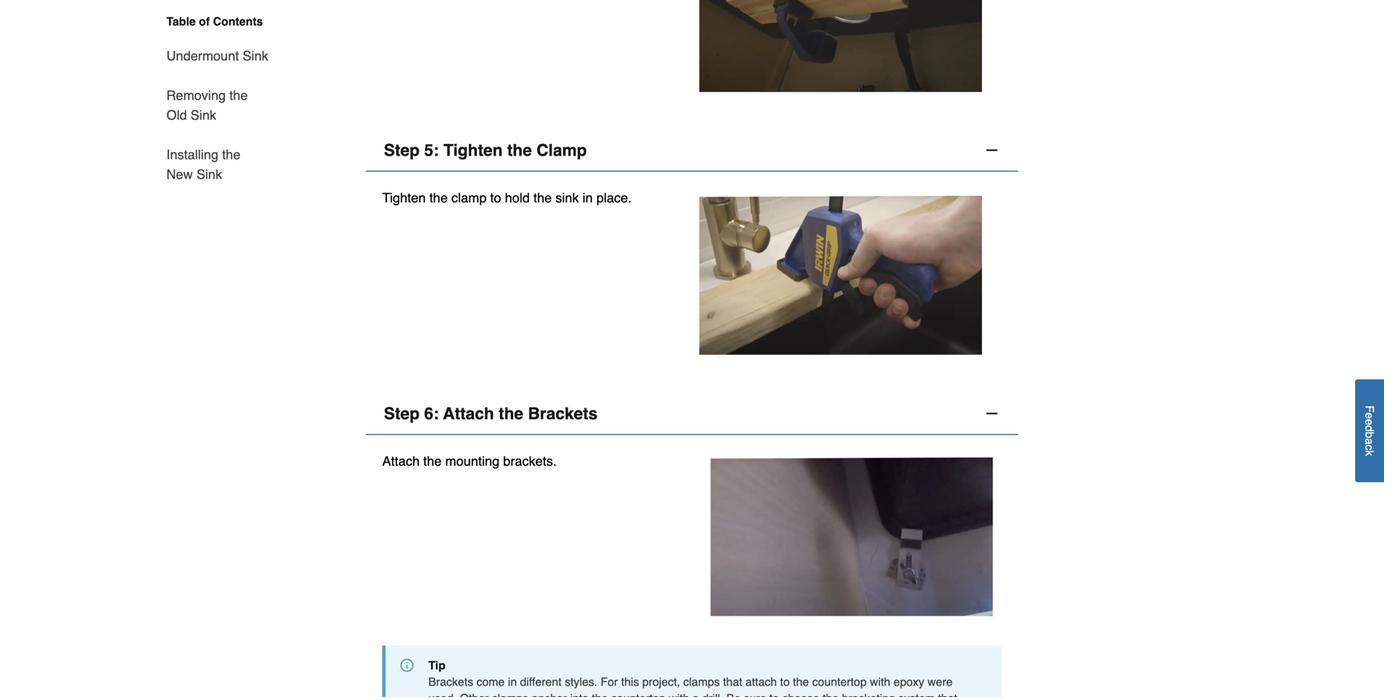 Task type: vqa. For each thing, say whether or not it's contained in the screenshot.
USED.
yes



Task type: locate. For each thing, give the bounding box(es) containing it.
d
[[1363, 426, 1376, 432]]

sink inside removing the old sink
[[191, 108, 216, 123]]

sink down installing at the left
[[196, 167, 222, 182]]

undermount sink
[[166, 48, 268, 63]]

0 horizontal spatial brackets
[[428, 676, 473, 689]]

with
[[870, 676, 890, 689], [669, 693, 689, 698]]

step left 6:
[[384, 404, 420, 423]]

0 horizontal spatial attach
[[382, 454, 420, 469]]

0 horizontal spatial with
[[669, 693, 689, 698]]

minus image
[[984, 406, 1000, 422]]

0 horizontal spatial tighten
[[382, 190, 426, 206]]

a
[[1363, 439, 1376, 445], [693, 693, 699, 698]]

the
[[229, 88, 248, 103], [507, 141, 532, 160], [222, 147, 240, 162], [429, 190, 448, 206], [534, 190, 552, 206], [499, 404, 523, 423], [423, 454, 442, 469], [793, 676, 809, 689], [592, 693, 608, 698], [823, 693, 839, 698]]

brackets
[[528, 404, 598, 423], [428, 676, 473, 689]]

with down project,
[[669, 693, 689, 698]]

1 vertical spatial countertop
[[611, 693, 666, 698]]

tighten right 5:
[[443, 141, 503, 160]]

sink for removing
[[191, 108, 216, 123]]

e up d
[[1363, 413, 1376, 420]]

styles.
[[565, 676, 597, 689]]

the inside removing the old sink
[[229, 88, 248, 103]]

minus image
[[984, 142, 1000, 159]]

to left hold
[[490, 190, 501, 206]]

tip brackets come in different styles. for this project, clamps that attach to the countertop with epoxy were used. other clamps anchor into the countertop with a drill. be sure to choose the bracketing system tha
[[428, 660, 957, 698]]

0 vertical spatial attach
[[443, 404, 494, 423]]

1 vertical spatial attach
[[382, 454, 420, 469]]

0 vertical spatial step
[[384, 141, 420, 160]]

0 vertical spatial to
[[490, 190, 501, 206]]

clamps down come in the left of the page
[[492, 693, 528, 698]]

to down attach
[[770, 693, 779, 698]]

0 horizontal spatial to
[[490, 190, 501, 206]]

project,
[[642, 676, 680, 689]]

1 vertical spatial in
[[508, 676, 517, 689]]

undermount sink link
[[166, 36, 268, 76]]

1 vertical spatial clamps
[[492, 693, 528, 698]]

brackets up brackets.
[[528, 404, 598, 423]]

1 horizontal spatial tighten
[[443, 141, 503, 160]]

step for step 6: attach the brackets
[[384, 404, 420, 423]]

old
[[166, 108, 187, 123]]

0 horizontal spatial in
[[508, 676, 517, 689]]

installing
[[166, 147, 218, 162]]

a up k
[[1363, 439, 1376, 445]]

a man using a blue irwin quick-grip clamp on a 2 by 4 board to hold up a sink. image
[[692, 188, 1002, 360]]

0 vertical spatial with
[[870, 676, 890, 689]]

1 horizontal spatial with
[[870, 676, 890, 689]]

2 step from the top
[[384, 404, 420, 423]]

countertop
[[812, 676, 867, 689], [611, 693, 666, 698]]

e up b
[[1363, 420, 1376, 426]]

1 vertical spatial step
[[384, 404, 420, 423]]

sink for installing
[[196, 167, 222, 182]]

in inside tip brackets come in different styles. for this project, clamps that attach to the countertop with epoxy were used. other clamps anchor into the countertop with a drill. be sure to choose the bracketing system tha
[[508, 676, 517, 689]]

6:
[[424, 404, 439, 423]]

2 e from the top
[[1363, 420, 1376, 426]]

bracketing
[[842, 693, 895, 698]]

table
[[166, 15, 196, 28]]

1 vertical spatial sink
[[191, 108, 216, 123]]

with up bracketing
[[870, 676, 890, 689]]

0 vertical spatial clamps
[[683, 676, 720, 689]]

sink down contents
[[243, 48, 268, 63]]

1 horizontal spatial attach
[[443, 404, 494, 423]]

0 vertical spatial brackets
[[528, 404, 598, 423]]

c
[[1363, 445, 1376, 451]]

were
[[928, 676, 953, 689]]

1 step from the top
[[384, 141, 420, 160]]

sink
[[243, 48, 268, 63], [191, 108, 216, 123], [196, 167, 222, 182]]

a left the drill.
[[693, 693, 699, 698]]

tighten down 5:
[[382, 190, 426, 206]]

table of contents
[[166, 15, 263, 28]]

brackets up used.
[[428, 676, 473, 689]]

0 vertical spatial in
[[583, 190, 593, 206]]

attach the mounting brackets.
[[382, 454, 557, 469]]

undermount
[[166, 48, 239, 63]]

tighten
[[443, 141, 503, 160], [382, 190, 426, 206]]

e
[[1363, 413, 1376, 420], [1363, 420, 1376, 426]]

1 horizontal spatial a
[[1363, 439, 1376, 445]]

f e e d b a c k
[[1363, 406, 1376, 457]]

attach left mounting
[[382, 454, 420, 469]]

step 5: tighten the clamp
[[384, 141, 587, 160]]

2 vertical spatial to
[[770, 693, 779, 698]]

clamp
[[537, 141, 587, 160]]

countertop up bracketing
[[812, 676, 867, 689]]

tip
[[428, 660, 446, 673]]

2 vertical spatial sink
[[196, 167, 222, 182]]

sink inside installing the new sink
[[196, 167, 222, 182]]

0 vertical spatial a
[[1363, 439, 1376, 445]]

the inside installing the new sink
[[222, 147, 240, 162]]

drill.
[[702, 693, 723, 698]]

1 vertical spatial to
[[780, 676, 790, 689]]

a small 2 by 4 block on the underside between the sink and a clamp. image
[[692, 0, 1002, 97]]

clamps up the drill.
[[683, 676, 720, 689]]

1 horizontal spatial countertop
[[812, 676, 867, 689]]

a bracket attached to the underside of a black undermount sink next to a wood cabinet. image
[[692, 452, 1002, 624]]

hold
[[505, 190, 530, 206]]

step
[[384, 141, 420, 160], [384, 404, 420, 423]]

to
[[490, 190, 501, 206], [780, 676, 790, 689], [770, 693, 779, 698]]

new
[[166, 167, 193, 182]]

clamps
[[683, 676, 720, 689], [492, 693, 528, 698]]

clamp
[[451, 190, 487, 206]]

1 vertical spatial tighten
[[382, 190, 426, 206]]

attach
[[746, 676, 777, 689]]

to up choose
[[780, 676, 790, 689]]

f
[[1363, 406, 1376, 413]]

0 horizontal spatial a
[[693, 693, 699, 698]]

1 horizontal spatial to
[[770, 693, 779, 698]]

in right sink
[[583, 190, 593, 206]]

1 vertical spatial a
[[693, 693, 699, 698]]

countertop down this
[[611, 693, 666, 698]]

attach
[[443, 404, 494, 423], [382, 454, 420, 469]]

in right come in the left of the page
[[508, 676, 517, 689]]

in
[[583, 190, 593, 206], [508, 676, 517, 689]]

step left 5:
[[384, 141, 420, 160]]

1 horizontal spatial brackets
[[528, 404, 598, 423]]

tighten the clamp to hold the sink in place.
[[382, 190, 632, 206]]

place.
[[597, 190, 632, 206]]

sink down removing
[[191, 108, 216, 123]]

attach right 6:
[[443, 404, 494, 423]]

1 vertical spatial brackets
[[428, 676, 473, 689]]

0 vertical spatial tighten
[[443, 141, 503, 160]]



Task type: describe. For each thing, give the bounding box(es) containing it.
different
[[520, 676, 562, 689]]

mounting
[[445, 454, 500, 469]]

0 vertical spatial sink
[[243, 48, 268, 63]]

a inside tip brackets come in different styles. for this project, clamps that attach to the countertop with epoxy were used. other clamps anchor into the countertop with a drill. be sure to choose the bracketing system tha
[[693, 693, 699, 698]]

into
[[570, 693, 589, 698]]

that
[[723, 676, 742, 689]]

step 6: attach the brackets
[[384, 404, 598, 423]]

removing the old sink link
[[166, 76, 270, 135]]

brackets.
[[503, 454, 557, 469]]

removing the old sink
[[166, 88, 248, 123]]

other
[[460, 693, 489, 698]]

used.
[[428, 693, 457, 698]]

installing the new sink link
[[166, 135, 270, 185]]

this
[[621, 676, 639, 689]]

a inside f e e d b a c k button
[[1363, 439, 1376, 445]]

table of contents element
[[147, 13, 270, 185]]

of
[[199, 15, 210, 28]]

brackets inside tip brackets come in different styles. for this project, clamps that attach to the countertop with epoxy were used. other clamps anchor into the countertop with a drill. be sure to choose the bracketing system tha
[[428, 676, 473, 689]]

brackets inside button
[[528, 404, 598, 423]]

anchor
[[532, 693, 567, 698]]

removing
[[166, 88, 226, 103]]

1 horizontal spatial in
[[583, 190, 593, 206]]

choose
[[782, 693, 820, 698]]

b
[[1363, 432, 1376, 439]]

1 e from the top
[[1363, 413, 1376, 420]]

0 vertical spatial countertop
[[812, 676, 867, 689]]

sure
[[744, 693, 766, 698]]

step 6: attach the brackets button
[[366, 393, 1018, 435]]

info image
[[400, 660, 414, 673]]

step for step 5: tighten the clamp
[[384, 141, 420, 160]]

epoxy
[[894, 676, 924, 689]]

5:
[[424, 141, 439, 160]]

system
[[898, 693, 935, 698]]

installing the new sink
[[166, 147, 240, 182]]

come
[[477, 676, 505, 689]]

0 horizontal spatial countertop
[[611, 693, 666, 698]]

sink
[[555, 190, 579, 206]]

f e e d b a c k button
[[1355, 380, 1384, 483]]

0 horizontal spatial clamps
[[492, 693, 528, 698]]

1 vertical spatial with
[[669, 693, 689, 698]]

for
[[601, 676, 618, 689]]

attach inside button
[[443, 404, 494, 423]]

k
[[1363, 451, 1376, 457]]

be
[[727, 693, 741, 698]]

contents
[[213, 15, 263, 28]]

step 5: tighten the clamp button
[[366, 130, 1018, 172]]

tighten inside step 5: tighten the clamp button
[[443, 141, 503, 160]]

2 horizontal spatial to
[[780, 676, 790, 689]]

1 horizontal spatial clamps
[[683, 676, 720, 689]]



